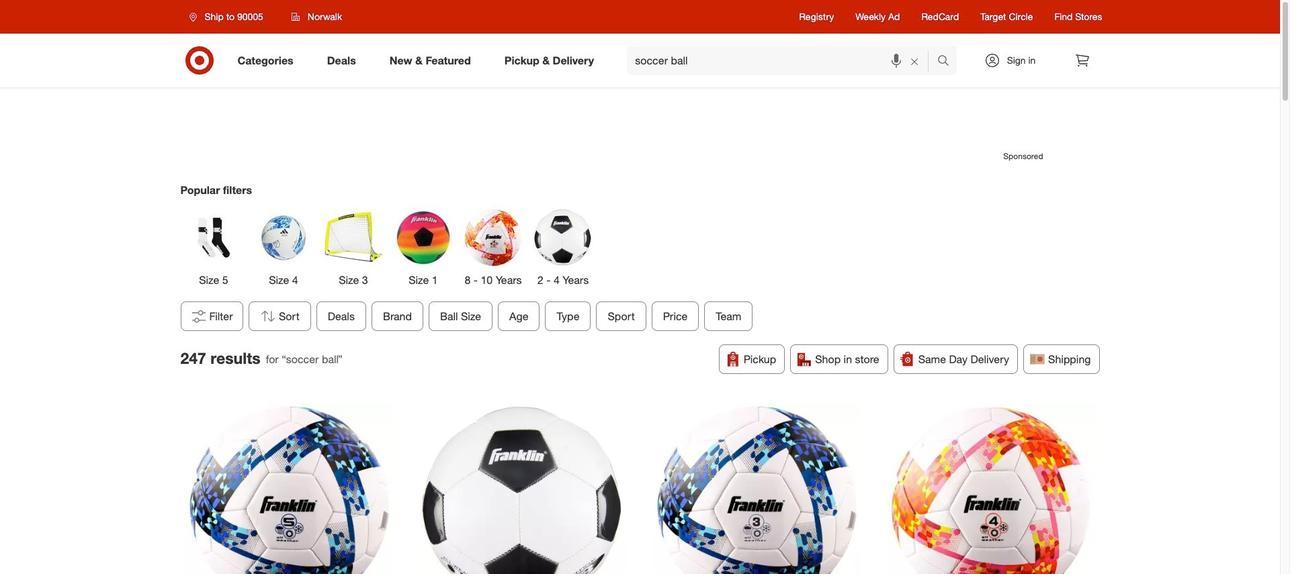 Task type: describe. For each thing, give the bounding box(es) containing it.
franklin sports all weather size 5 soccer ball - blue image
[[186, 404, 393, 575]]

What can we help you find? suggestions appear below search field
[[627, 46, 941, 75]]

franklin sports all weather size 3 soccer ball - blue image
[[653, 404, 861, 575]]



Task type: vqa. For each thing, say whether or not it's contained in the screenshot.
Franklin Sports Competition Size 4 Soccer Ball - Pink image
yes



Task type: locate. For each thing, give the bounding box(es) containing it.
franklin sports all weather youth size 3 soccer ball image
[[419, 404, 627, 575]]

franklin sports competition size 4 soccer ball - pink image
[[887, 404, 1095, 575], [887, 404, 1095, 575]]



